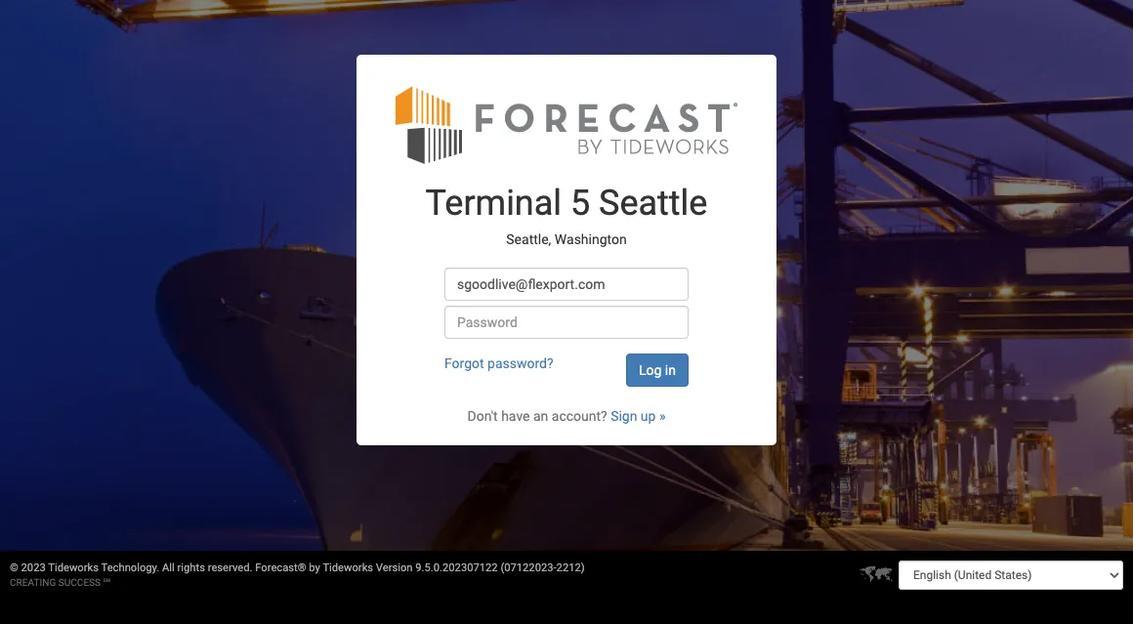 Task type: describe. For each thing, give the bounding box(es) containing it.
washington
[[555, 232, 627, 248]]

have
[[502, 408, 530, 424]]

all
[[162, 562, 175, 575]]

don't have an account? sign up »
[[468, 408, 666, 424]]

account?
[[552, 408, 608, 424]]

(07122023-
[[501, 562, 557, 575]]

9.5.0.202307122
[[416, 562, 498, 575]]

seattle
[[599, 182, 708, 223]]

forecast® by tideworks image
[[396, 84, 738, 165]]

reserved.
[[208, 562, 253, 575]]

2 tideworks from the left
[[323, 562, 374, 575]]

forgot
[[445, 355, 484, 371]]

2212)
[[557, 562, 585, 575]]

forgot password? link
[[445, 355, 554, 371]]

don't
[[468, 408, 498, 424]]

terminal 5 seattle seattle, washington
[[426, 182, 708, 248]]

log
[[639, 362, 662, 378]]



Task type: locate. For each thing, give the bounding box(es) containing it.
terminal
[[426, 182, 562, 223]]

password?
[[488, 355, 554, 371]]

Password password field
[[445, 306, 689, 339]]

in
[[666, 362, 676, 378]]

tideworks right the "by"
[[323, 562, 374, 575]]

forecast®
[[255, 562, 307, 575]]

version
[[376, 562, 413, 575]]

℠
[[103, 578, 111, 588]]

1 horizontal spatial tideworks
[[323, 562, 374, 575]]

»
[[660, 408, 666, 424]]

2023
[[21, 562, 46, 575]]

success
[[58, 578, 101, 588]]

an
[[534, 408, 549, 424]]

©
[[10, 562, 18, 575]]

by
[[309, 562, 320, 575]]

tideworks
[[48, 562, 99, 575], [323, 562, 374, 575]]

tideworks up success
[[48, 562, 99, 575]]

1 tideworks from the left
[[48, 562, 99, 575]]

forgot password? log in
[[445, 355, 676, 378]]

Email or username text field
[[445, 267, 689, 301]]

5
[[571, 182, 591, 223]]

log in button
[[627, 353, 689, 387]]

seattle,
[[507, 232, 552, 248]]

technology.
[[101, 562, 160, 575]]

sign
[[611, 408, 638, 424]]

0 horizontal spatial tideworks
[[48, 562, 99, 575]]

© 2023 tideworks technology. all rights reserved. forecast® by tideworks version 9.5.0.202307122 (07122023-2212) creating success ℠
[[10, 562, 585, 588]]

creating
[[10, 578, 56, 588]]

rights
[[177, 562, 205, 575]]

up
[[641, 408, 656, 424]]

sign up » link
[[611, 408, 666, 424]]



